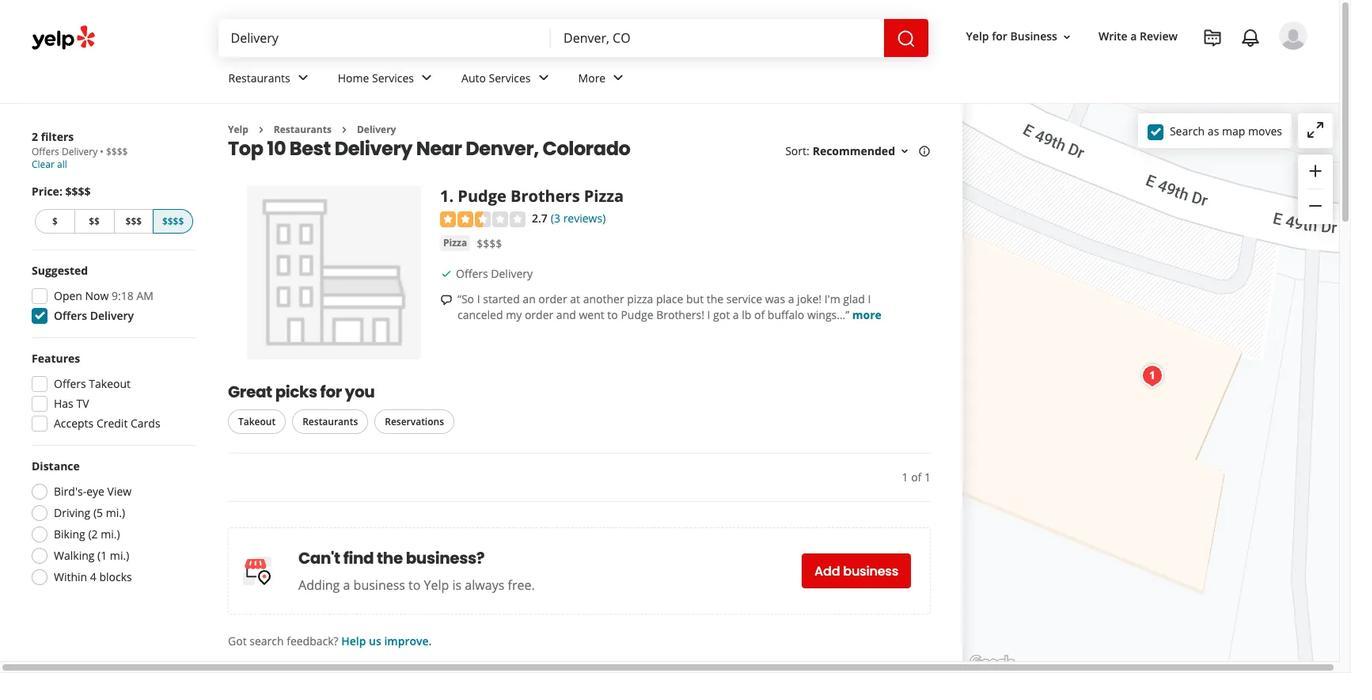 Task type: vqa. For each thing, say whether or not it's contained in the screenshot.
leftmost the
yes



Task type: locate. For each thing, give the bounding box(es) containing it.
feedback?
[[287, 634, 339, 649]]

yelp left 16 chevron right v2 icon
[[228, 123, 249, 136]]

1
[[440, 186, 449, 207], [902, 470, 909, 485], [925, 470, 931, 485]]

1 vertical spatial group
[[27, 263, 196, 329]]

16 checkmark v2 image
[[440, 268, 453, 280]]

a
[[1131, 29, 1138, 44], [789, 292, 795, 307], [733, 307, 739, 322], [343, 577, 350, 594]]

0 vertical spatial takeout
[[89, 376, 131, 391]]

i right glad on the right of page
[[868, 292, 872, 307]]

24 chevron down v2 image inside auto services link
[[534, 68, 553, 87]]

pudge up '2.7 star rating' image
[[458, 186, 507, 207]]

can't find the business? adding a business to yelp is always free.
[[299, 548, 535, 594]]

restaurants link
[[216, 57, 325, 103], [274, 123, 332, 136]]

16 chevron right v2 image
[[338, 123, 351, 136]]

Near text field
[[564, 29, 872, 47]]

projects image
[[1204, 29, 1223, 48]]

another
[[583, 292, 625, 307]]

restaurants inside button
[[303, 415, 358, 429]]

0 vertical spatial pudge
[[458, 186, 507, 207]]

0 horizontal spatial i
[[477, 292, 480, 307]]

2.7 star rating image
[[440, 212, 526, 227]]

0 horizontal spatial business
[[354, 577, 405, 594]]

0 horizontal spatial for
[[320, 381, 342, 403]]

search
[[1170, 123, 1206, 138]]

order down the an
[[525, 307, 554, 322]]

takeout inside 'button'
[[238, 415, 276, 429]]

24 chevron down v2 image right more
[[609, 68, 628, 87]]

but
[[687, 292, 704, 307]]

offers inside 2 filters offers delivery • $$$$ clear all
[[32, 145, 59, 158]]

0 horizontal spatial pudge brothers pizza image
[[247, 186, 421, 360]]

0 vertical spatial yelp
[[967, 29, 990, 44]]

the up the got
[[707, 292, 724, 307]]

2
[[32, 129, 38, 144]]

group containing suggested
[[27, 263, 196, 329]]

24 chevron down v2 image inside more link
[[609, 68, 628, 87]]

takeout
[[89, 376, 131, 391], [238, 415, 276, 429]]

.
[[449, 186, 454, 207]]

2 services from the left
[[489, 70, 531, 85]]

delivery down 'open now 9:18 am' on the top left
[[90, 308, 134, 323]]

order
[[539, 292, 568, 307], [525, 307, 554, 322]]

pizza up the reviews) at top left
[[584, 186, 624, 207]]

a right adding
[[343, 577, 350, 594]]

$$$$ inside 2 filters offers delivery • $$$$ clear all
[[106, 145, 128, 158]]

24 chevron down v2 image right auto services
[[534, 68, 553, 87]]

0 horizontal spatial offers delivery
[[54, 308, 134, 323]]

mi.) right (2 at the bottom of page
[[101, 527, 120, 542]]

within 4 blocks
[[54, 569, 132, 584]]

1 horizontal spatial for
[[992, 29, 1008, 44]]

2 24 chevron down v2 image from the left
[[417, 68, 436, 87]]

1 24 chevron down v2 image from the left
[[294, 68, 313, 87]]

open
[[54, 288, 82, 303]]

$
[[52, 215, 58, 228]]

services right auto
[[489, 70, 531, 85]]

2 none field from the left
[[564, 29, 872, 47]]

$$$$
[[106, 145, 128, 158], [65, 184, 91, 199], [162, 215, 184, 228], [477, 236, 502, 251]]

0 vertical spatial restaurants link
[[216, 57, 325, 103]]

business
[[844, 562, 899, 580], [354, 577, 405, 594]]

place
[[656, 292, 684, 307]]

0 horizontal spatial yelp
[[228, 123, 249, 136]]

0 vertical spatial restaurants
[[228, 70, 290, 85]]

yelp inside button
[[967, 29, 990, 44]]

group
[[1299, 154, 1334, 224], [27, 263, 196, 329], [27, 351, 196, 436]]

services
[[372, 70, 414, 85], [489, 70, 531, 85]]

0 vertical spatial pizza
[[584, 186, 624, 207]]

1 services from the left
[[372, 70, 414, 85]]

yelp for yelp link
[[228, 123, 249, 136]]

restaurants up 16 chevron right v2 icon
[[228, 70, 290, 85]]

restaurants inside 'business categories' element
[[228, 70, 290, 85]]

1 horizontal spatial of
[[912, 470, 922, 485]]

bird's-eye view
[[54, 484, 132, 499]]

none field up home services
[[231, 29, 539, 47]]

16 speech v2 image
[[440, 294, 453, 306]]

eye
[[86, 484, 105, 499]]

1 vertical spatial offers delivery
[[54, 308, 134, 323]]

a inside can't find the business? adding a business to yelp is always free.
[[343, 577, 350, 594]]

0 horizontal spatial pizza
[[443, 236, 467, 250]]

restaurants left 16 chevron right v2 image
[[274, 123, 332, 136]]

home
[[338, 70, 369, 85]]

0 horizontal spatial 1
[[440, 186, 449, 207]]

1 horizontal spatial business
[[844, 562, 899, 580]]

1 for 1 . pudge brothers pizza
[[440, 186, 449, 207]]

0 horizontal spatial to
[[409, 577, 421, 594]]

1 of 1
[[902, 470, 931, 485]]

offers
[[32, 145, 59, 158], [456, 266, 488, 281], [54, 308, 87, 323], [54, 376, 86, 391]]

business?
[[406, 548, 485, 570]]

2 horizontal spatial yelp
[[967, 29, 990, 44]]

takeout down great
[[238, 415, 276, 429]]

nolan p. image
[[1280, 21, 1308, 50]]

the
[[707, 292, 724, 307], [377, 548, 403, 570]]

1 vertical spatial restaurants link
[[274, 123, 332, 136]]

mi.) right (1
[[110, 548, 129, 563]]

4 24 chevron down v2 image from the left
[[609, 68, 628, 87]]

business right add
[[844, 562, 899, 580]]

sort:
[[786, 144, 810, 159]]

services inside "link"
[[372, 70, 414, 85]]

recommended button
[[813, 144, 912, 159]]

0 vertical spatial mi.)
[[106, 505, 125, 520]]

to down another on the left
[[608, 307, 618, 322]]

pudge down pizza
[[621, 307, 654, 322]]

biking (2 mi.)
[[54, 527, 120, 542]]

1 vertical spatial mi.)
[[101, 527, 120, 542]]

0 horizontal spatial the
[[377, 548, 403, 570]]

to inside "so i started an order at another pizza place but the service was a joke! i'm glad i canceled my order and went to pudge brothers! i got a lb of buffalo wings…"
[[608, 307, 618, 322]]

price: $$$$ group
[[32, 184, 196, 237]]

walking
[[54, 548, 95, 563]]

1 horizontal spatial yelp
[[424, 577, 449, 594]]

1 vertical spatial pudge
[[621, 307, 654, 322]]

brothers
[[511, 186, 580, 207]]

2 vertical spatial yelp
[[424, 577, 449, 594]]

1 horizontal spatial pudge
[[621, 307, 654, 322]]

to
[[608, 307, 618, 322], [409, 577, 421, 594]]

1 horizontal spatial takeout
[[238, 415, 276, 429]]

zoom out image
[[1307, 197, 1326, 216]]

of
[[755, 307, 765, 322], [912, 470, 922, 485]]

offers delivery up started
[[456, 266, 533, 281]]

option group containing distance
[[27, 459, 196, 590]]

home services
[[338, 70, 414, 85]]

1 vertical spatial for
[[320, 381, 342, 403]]

search image
[[897, 29, 916, 48]]

1 horizontal spatial pudge brothers pizza image
[[1137, 360, 1169, 392]]

0 vertical spatial for
[[992, 29, 1008, 44]]

to down business?
[[409, 577, 421, 594]]

and
[[557, 307, 576, 322]]

offers delivery down now
[[54, 308, 134, 323]]

restaurants down great picks for you
[[303, 415, 358, 429]]

none field up 'business categories' element
[[564, 29, 872, 47]]

mi.) right "(5"
[[106, 505, 125, 520]]

reservations
[[385, 415, 444, 429]]

24 chevron down v2 image left auto
[[417, 68, 436, 87]]

24 chevron down v2 image left "home"
[[294, 68, 313, 87]]

at
[[570, 292, 581, 307]]

pizza up 16 checkmark v2 icon
[[443, 236, 467, 250]]

0 vertical spatial of
[[755, 307, 765, 322]]

takeout up tv
[[89, 376, 131, 391]]

a left 'lb' at the top
[[733, 307, 739, 322]]

$$$$ right $$$
[[162, 215, 184, 228]]

24 chevron down v2 image for restaurants
[[294, 68, 313, 87]]

2.7
[[532, 211, 548, 226]]

yelp left business in the top right of the page
[[967, 29, 990, 44]]

tv
[[76, 396, 89, 411]]

pizza
[[584, 186, 624, 207], [443, 236, 467, 250]]

improve.
[[384, 634, 432, 649]]

1 horizontal spatial to
[[608, 307, 618, 322]]

the right find at the bottom left of the page
[[377, 548, 403, 570]]

more link
[[853, 307, 882, 322]]

a inside "link"
[[1131, 29, 1138, 44]]

0 horizontal spatial services
[[372, 70, 414, 85]]

1 horizontal spatial offers delivery
[[456, 266, 533, 281]]

yelp inside can't find the business? adding a business to yelp is always free.
[[424, 577, 449, 594]]

business down find at the bottom left of the page
[[354, 577, 405, 594]]

1 vertical spatial pizza
[[443, 236, 467, 250]]

delivery left •
[[62, 145, 98, 158]]

services right "home"
[[372, 70, 414, 85]]

0 vertical spatial the
[[707, 292, 724, 307]]

0 vertical spatial group
[[1299, 154, 1334, 224]]

for left business in the top right of the page
[[992, 29, 1008, 44]]

more
[[853, 307, 882, 322]]

delivery inside 2 filters offers delivery • $$$$ clear all
[[62, 145, 98, 158]]

yelp
[[967, 29, 990, 44], [228, 123, 249, 136], [424, 577, 449, 594]]

0 horizontal spatial of
[[755, 307, 765, 322]]

3 24 chevron down v2 image from the left
[[534, 68, 553, 87]]

0 horizontal spatial pudge
[[458, 186, 507, 207]]

offers down 2
[[32, 145, 59, 158]]

0 vertical spatial to
[[608, 307, 618, 322]]

wings…"
[[808, 307, 850, 322]]

my
[[506, 307, 522, 322]]

near
[[416, 136, 462, 162]]

(1
[[97, 548, 107, 563]]

cards
[[131, 416, 160, 431]]

$ button
[[35, 209, 74, 234]]

price: $$$$
[[32, 184, 91, 199]]

clear
[[32, 158, 55, 171]]

None field
[[231, 29, 539, 47], [564, 29, 872, 47]]

got
[[228, 634, 247, 649]]

1 vertical spatial to
[[409, 577, 421, 594]]

1 horizontal spatial services
[[489, 70, 531, 85]]

has tv
[[54, 396, 89, 411]]

0 horizontal spatial none field
[[231, 29, 539, 47]]

business categories element
[[216, 57, 1308, 103]]

none field near
[[564, 29, 872, 47]]

$$$$ right •
[[106, 145, 128, 158]]

1 horizontal spatial none field
[[564, 29, 872, 47]]

1 horizontal spatial pizza
[[584, 186, 624, 207]]

pizza button
[[440, 235, 471, 251]]

a right the write
[[1131, 29, 1138, 44]]

10
[[267, 136, 286, 162]]

delivery right best
[[335, 136, 413, 162]]

(3
[[551, 211, 561, 226]]

2.7 link
[[532, 209, 548, 227]]

suggested
[[32, 263, 88, 278]]

order up and
[[539, 292, 568, 307]]

user actions element
[[954, 20, 1330, 117]]

24 chevron down v2 image for auto services
[[534, 68, 553, 87]]

pizza link
[[440, 235, 471, 251]]

option group
[[27, 459, 196, 590]]

i left the got
[[708, 307, 711, 322]]

pudge
[[458, 186, 507, 207], [621, 307, 654, 322]]

24 chevron down v2 image
[[294, 68, 313, 87], [417, 68, 436, 87], [534, 68, 553, 87], [609, 68, 628, 87]]

restaurants link left 16 chevron right v2 image
[[274, 123, 332, 136]]

restaurants for the restaurants button
[[303, 415, 358, 429]]

0 vertical spatial order
[[539, 292, 568, 307]]

restaurants link up 16 chevron right v2 icon
[[216, 57, 325, 103]]

filters
[[41, 129, 74, 144]]

map region
[[926, 0, 1352, 673]]

24 chevron down v2 image inside the home services "link"
[[417, 68, 436, 87]]

map
[[1223, 123, 1246, 138]]

yelp left is
[[424, 577, 449, 594]]

pudge brothers pizza image
[[247, 186, 421, 360], [1137, 360, 1169, 392]]

home services link
[[325, 57, 449, 103]]

add
[[815, 562, 840, 580]]

for left you
[[320, 381, 342, 403]]

1 vertical spatial takeout
[[238, 415, 276, 429]]

driving (5 mi.)
[[54, 505, 125, 520]]

help
[[342, 634, 366, 649]]

i right the "so
[[477, 292, 480, 307]]

write a review link
[[1093, 23, 1185, 51]]

for inside button
[[992, 29, 1008, 44]]

accepts
[[54, 416, 94, 431]]

None search field
[[218, 19, 932, 57]]

1 vertical spatial yelp
[[228, 123, 249, 136]]

2 vertical spatial mi.)
[[110, 548, 129, 563]]

1 vertical spatial the
[[377, 548, 403, 570]]

2 vertical spatial group
[[27, 351, 196, 436]]

yelp for yelp for business
[[967, 29, 990, 44]]

1 horizontal spatial 1
[[902, 470, 909, 485]]

1 vertical spatial order
[[525, 307, 554, 322]]

1 horizontal spatial the
[[707, 292, 724, 307]]

more
[[579, 70, 606, 85]]

1 none field from the left
[[231, 29, 539, 47]]

2 vertical spatial restaurants
[[303, 415, 358, 429]]

0 vertical spatial offers delivery
[[456, 266, 533, 281]]



Task type: describe. For each thing, give the bounding box(es) containing it.
picks
[[275, 381, 317, 403]]

24 chevron down v2 image for home services
[[417, 68, 436, 87]]

delivery up started
[[491, 266, 533, 281]]

price:
[[32, 184, 62, 199]]

buffalo
[[768, 307, 805, 322]]

pizza
[[627, 292, 654, 307]]

$$$
[[126, 215, 142, 228]]

services for auto services
[[489, 70, 531, 85]]

blocks
[[99, 569, 132, 584]]

google image
[[967, 653, 1019, 673]]

pudge brothers pizza link
[[458, 186, 624, 207]]

service
[[727, 292, 763, 307]]

glad
[[844, 292, 866, 307]]

was
[[766, 292, 786, 307]]

business inside can't find the business? adding a business to yelp is always free.
[[354, 577, 405, 594]]

notifications image
[[1242, 29, 1261, 48]]

expand map image
[[1307, 120, 1326, 139]]

colorado
[[543, 136, 631, 162]]

1 vertical spatial restaurants
[[274, 123, 332, 136]]

services for home services
[[372, 70, 414, 85]]

is
[[453, 577, 462, 594]]

lb
[[742, 307, 752, 322]]

clear all link
[[32, 158, 67, 171]]

auto
[[462, 70, 486, 85]]

2 horizontal spatial i
[[868, 292, 872, 307]]

you
[[345, 381, 375, 403]]

4
[[90, 569, 96, 584]]

search as map moves
[[1170, 123, 1283, 138]]

pudge inside "so i started an order at another pizza place but the service was a joke! i'm glad i canceled my order and went to pudge brothers! i got a lb of buffalo wings…"
[[621, 307, 654, 322]]

(3 reviews) link
[[551, 209, 606, 227]]

help us improve. button
[[342, 634, 432, 649]]

2 filters offers delivery • $$$$ clear all
[[32, 129, 128, 171]]

16 chevron down v2 image
[[899, 145, 912, 158]]

16 chevron down v2 image
[[1061, 31, 1074, 43]]

biking
[[54, 527, 85, 542]]

1 horizontal spatial i
[[708, 307, 711, 322]]

top 10 best delivery near denver, colorado
[[228, 136, 631, 162]]

$$$$ down '2.7 star rating' image
[[477, 236, 502, 251]]

more link
[[566, 57, 641, 103]]

can't
[[299, 548, 340, 570]]

within
[[54, 569, 87, 584]]

restaurants for the topmost restaurants link
[[228, 70, 290, 85]]

got search feedback? help us improve.
[[228, 634, 432, 649]]

offers up has tv
[[54, 376, 86, 391]]

offers down open
[[54, 308, 87, 323]]

yelp for business
[[967, 29, 1058, 44]]

am
[[137, 288, 154, 303]]

has
[[54, 396, 73, 411]]

joke!
[[798, 292, 822, 307]]

credit
[[97, 416, 128, 431]]

•
[[100, 145, 104, 158]]

the inside can't find the business? adding a business to yelp is always free.
[[377, 548, 403, 570]]

of inside "so i started an order at another pizza place but the service was a joke! i'm glad i canceled my order and went to pudge brothers! i got a lb of buffalo wings…"
[[755, 307, 765, 322]]

got
[[714, 307, 730, 322]]

canceled
[[458, 307, 503, 322]]

moves
[[1249, 123, 1283, 138]]

1 vertical spatial of
[[912, 470, 922, 485]]

2 horizontal spatial 1
[[925, 470, 931, 485]]

9:18
[[112, 288, 134, 303]]

distance
[[32, 459, 80, 474]]

mi.) for biking (2 mi.)
[[101, 527, 120, 542]]

the inside "so i started an order at another pizza place but the service was a joke! i'm glad i canceled my order and went to pudge brothers! i got a lb of buffalo wings…"
[[707, 292, 724, 307]]

driving
[[54, 505, 91, 520]]

add business
[[815, 562, 899, 580]]

$$ button
[[74, 209, 114, 234]]

$$$$ inside $$$$ button
[[162, 215, 184, 228]]

24 chevron down v2 image for more
[[609, 68, 628, 87]]

1 for 1 of 1
[[902, 470, 909, 485]]

$$$$ right 'price:' at the top of page
[[65, 184, 91, 199]]

$$$ button
[[114, 209, 153, 234]]

great picks for you
[[228, 381, 375, 403]]

us
[[369, 634, 382, 649]]

best
[[290, 136, 331, 162]]

yelp link
[[228, 123, 249, 136]]

reservations button
[[375, 410, 455, 434]]

"so i started an order at another pizza place but the service was a joke! i'm glad i canceled my order and went to pudge brothers! i got a lb of buffalo wings…"
[[458, 292, 872, 322]]

takeout button
[[228, 410, 286, 434]]

view
[[107, 484, 132, 499]]

find
[[343, 548, 374, 570]]

add business link
[[802, 554, 912, 589]]

(3 reviews)
[[551, 211, 606, 226]]

features
[[32, 351, 80, 366]]

walking (1 mi.)
[[54, 548, 129, 563]]

"so
[[458, 292, 474, 307]]

offers right 16 checkmark v2 icon
[[456, 266, 488, 281]]

Find text field
[[231, 29, 539, 47]]

to inside can't find the business? adding a business to yelp is always free.
[[409, 577, 421, 594]]

search
[[250, 634, 284, 649]]

$$$$ button
[[153, 209, 193, 234]]

16 chevron right v2 image
[[255, 123, 268, 136]]

review
[[1140, 29, 1178, 44]]

always
[[465, 577, 505, 594]]

none field find
[[231, 29, 539, 47]]

delivery right 16 chevron right v2 image
[[357, 123, 396, 136]]

0 horizontal spatial takeout
[[89, 376, 131, 391]]

write
[[1099, 29, 1128, 44]]

business
[[1011, 29, 1058, 44]]

1 . pudge brothers pizza
[[440, 186, 624, 207]]

restaurants button
[[292, 410, 368, 434]]

yelp for business button
[[960, 23, 1080, 51]]

delivery inside group
[[90, 308, 134, 323]]

pudge brothers pizza image inside map region
[[1137, 360, 1169, 392]]

adding
[[299, 577, 340, 594]]

mi.) for driving (5 mi.)
[[106, 505, 125, 520]]

pizza inside button
[[443, 236, 467, 250]]

16 info v2 image
[[919, 145, 931, 158]]

top
[[228, 136, 263, 162]]

zoom in image
[[1307, 161, 1326, 180]]

great
[[228, 381, 272, 403]]

a right was
[[789, 292, 795, 307]]

group containing features
[[27, 351, 196, 436]]

i'm
[[825, 292, 841, 307]]

mi.) for walking (1 mi.)
[[110, 548, 129, 563]]

delivery link
[[357, 123, 396, 136]]

reviews)
[[564, 211, 606, 226]]



